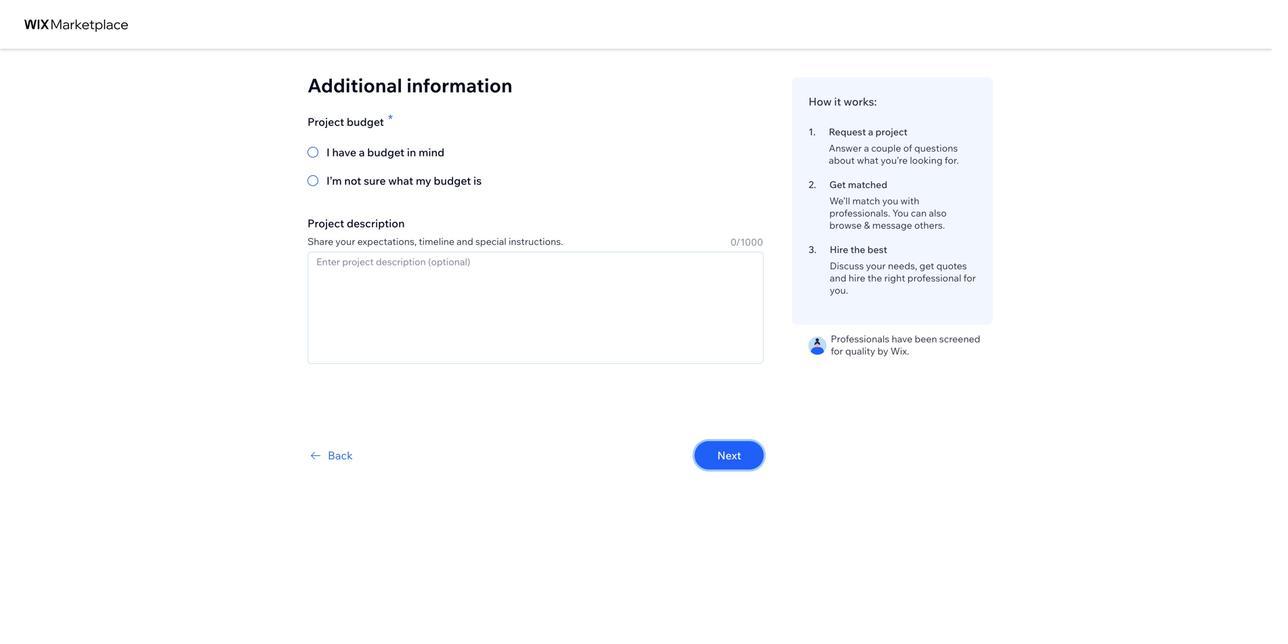 Task type: locate. For each thing, give the bounding box(es) containing it.
a left project
[[868, 126, 874, 138]]

hire
[[849, 272, 866, 284]]

get matched we'll match you with professionals. you can also browse & message others.
[[830, 179, 947, 231]]

project up i
[[308, 115, 344, 129]]

0 horizontal spatial and
[[457, 236, 473, 248]]

1 .
[[809, 126, 816, 138]]

special
[[476, 236, 507, 248]]

0 vertical spatial project
[[308, 115, 344, 129]]

you.
[[830, 285, 849, 296]]

Share your expectations, timeline and special instructions. text field
[[308, 253, 763, 364]]

share
[[308, 236, 333, 248]]

0 horizontal spatial have
[[332, 146, 356, 159]]

have for a
[[332, 146, 356, 159]]

budget inside project budget *
[[347, 115, 384, 129]]

1 vertical spatial for
[[831, 346, 843, 357]]

the right hire at the top of the page
[[851, 244, 866, 256]]

and up you.
[[830, 272, 847, 284]]

1 horizontal spatial and
[[830, 272, 847, 284]]

.
[[814, 126, 816, 138], [814, 179, 816, 191], [814, 244, 817, 256]]

answer
[[829, 142, 862, 154]]

budget
[[347, 115, 384, 129], [367, 146, 405, 159], [434, 174, 471, 188]]

0 / 1000
[[731, 236, 763, 248]]

can
[[911, 207, 927, 219]]

0 horizontal spatial your
[[336, 236, 355, 248]]

0 vertical spatial have
[[332, 146, 356, 159]]

expectations,
[[358, 236, 417, 248]]

a
[[868, 126, 874, 138], [864, 142, 869, 154], [359, 146, 365, 159]]

i'm not sure what my budget is
[[327, 174, 482, 188]]

project budget *
[[308, 111, 393, 129]]

about
[[829, 154, 855, 166]]

1 vertical spatial project
[[308, 217, 344, 230]]

request a project answer a couple of questions about what you're looking for.
[[829, 126, 959, 166]]

budget left the is
[[434, 174, 471, 188]]

1 vertical spatial .
[[814, 179, 816, 191]]

and
[[457, 236, 473, 248], [830, 272, 847, 284]]

1 project from the top
[[308, 115, 344, 129]]

what
[[857, 154, 879, 166], [388, 174, 414, 188]]

0 vertical spatial .
[[814, 126, 816, 138]]

0 vertical spatial what
[[857, 154, 879, 166]]

0 vertical spatial budget
[[347, 115, 384, 129]]

browse
[[830, 220, 862, 231]]

1 horizontal spatial have
[[892, 333, 913, 345]]

the
[[851, 244, 866, 256], [868, 272, 882, 284]]

for left quality
[[831, 346, 843, 357]]

works:
[[844, 95, 877, 108]]

and left "special"
[[457, 236, 473, 248]]

quality
[[846, 346, 876, 357]]

0
[[731, 236, 736, 248]]

1 horizontal spatial what
[[857, 154, 879, 166]]

1 vertical spatial budget
[[367, 146, 405, 159]]

have up wix.
[[892, 333, 913, 345]]

for
[[964, 272, 976, 284], [831, 346, 843, 357]]

2 vertical spatial .
[[814, 244, 817, 256]]

looking
[[910, 154, 943, 166]]

2 project from the top
[[308, 217, 344, 230]]

get
[[920, 260, 935, 272]]

needs,
[[888, 260, 918, 272]]

your down best
[[866, 260, 886, 272]]

your down project description
[[336, 236, 355, 248]]

1 horizontal spatial your
[[866, 260, 886, 272]]

what left my
[[388, 174, 414, 188]]

1 vertical spatial have
[[892, 333, 913, 345]]

others.
[[915, 220, 945, 231]]

2 vertical spatial budget
[[434, 174, 471, 188]]

for down quotes
[[964, 272, 976, 284]]

your
[[336, 236, 355, 248], [866, 260, 886, 272]]

and inside hire the best discuss your needs, get quotes and hire the right professional for you.
[[830, 272, 847, 284]]

have
[[332, 146, 356, 159], [892, 333, 913, 345]]

0 vertical spatial for
[[964, 272, 976, 284]]

. for 1
[[814, 126, 816, 138]]

0 vertical spatial the
[[851, 244, 866, 256]]

share your expectations, timeline and special instructions.
[[308, 236, 563, 248]]

1 horizontal spatial for
[[964, 272, 976, 284]]

. down how
[[814, 126, 816, 138]]

what down couple
[[857, 154, 879, 166]]

you
[[883, 195, 899, 207]]

the right hire at right
[[868, 272, 882, 284]]

project
[[308, 115, 344, 129], [308, 217, 344, 230]]

project inside project budget *
[[308, 115, 344, 129]]

1 vertical spatial and
[[830, 272, 847, 284]]

been
[[915, 333, 937, 345]]

back button
[[308, 448, 353, 464]]

description
[[347, 217, 405, 230]]

i have a budget in mind
[[327, 146, 445, 159]]

for inside hire the best discuss your needs, get quotes and hire the right professional for you.
[[964, 272, 976, 284]]

0 horizontal spatial what
[[388, 174, 414, 188]]

instructions.
[[509, 236, 563, 248]]

have inside professionals have been screened for quality by wix.
[[892, 333, 913, 345]]

0 horizontal spatial the
[[851, 244, 866, 256]]

1 vertical spatial what
[[388, 174, 414, 188]]

1 vertical spatial your
[[866, 260, 886, 272]]

. for 3
[[814, 244, 817, 256]]

project for project budget *
[[308, 115, 344, 129]]

quotes
[[937, 260, 967, 272]]

1 horizontal spatial the
[[868, 272, 882, 284]]

matched
[[848, 179, 888, 191]]

project up share
[[308, 217, 344, 230]]

2 .
[[809, 179, 816, 191]]

request
[[829, 126, 866, 138]]

additional information
[[308, 74, 513, 97]]

budget left * at top
[[347, 115, 384, 129]]

have right i
[[332, 146, 356, 159]]

. left hire at the top of the page
[[814, 244, 817, 256]]

a left couple
[[864, 142, 869, 154]]

timeline
[[419, 236, 455, 248]]

1000
[[741, 236, 763, 248]]

budget left in
[[367, 146, 405, 159]]

0 horizontal spatial for
[[831, 346, 843, 357]]

. left get
[[814, 179, 816, 191]]

you're
[[881, 154, 908, 166]]



Task type: vqa. For each thing, say whether or not it's contained in the screenshot.
'our'
no



Task type: describe. For each thing, give the bounding box(es) containing it.
i'm
[[327, 174, 342, 188]]

we'll
[[830, 195, 851, 207]]

not
[[344, 174, 361, 188]]

message
[[873, 220, 913, 231]]

professionals.
[[830, 207, 891, 219]]

project for project description
[[308, 217, 344, 230]]

wix.
[[891, 346, 910, 357]]

0 vertical spatial your
[[336, 236, 355, 248]]

project
[[876, 126, 908, 138]]

in
[[407, 146, 416, 159]]

it
[[834, 95, 842, 108]]

. for 2
[[814, 179, 816, 191]]

for inside professionals have been screened for quality by wix.
[[831, 346, 843, 357]]

how
[[809, 95, 832, 108]]

mind
[[419, 146, 445, 159]]

have for been
[[892, 333, 913, 345]]

with
[[901, 195, 920, 207]]

get
[[830, 179, 846, 191]]

is
[[474, 174, 482, 188]]

professional
[[908, 272, 962, 284]]

2
[[809, 179, 814, 191]]

professionals
[[831, 333, 890, 345]]

what inside request a project answer a couple of questions about what you're looking for.
[[857, 154, 879, 166]]

of
[[904, 142, 913, 154]]

1 vertical spatial the
[[868, 272, 882, 284]]

hire
[[830, 244, 849, 256]]

couple
[[872, 142, 902, 154]]

questions
[[915, 142, 958, 154]]

right
[[885, 272, 906, 284]]

your inside hire the best discuss your needs, get quotes and hire the right professional for you.
[[866, 260, 886, 272]]

3
[[809, 244, 814, 256]]

professionals have been screened for quality by wix.
[[831, 333, 981, 357]]

sure
[[364, 174, 386, 188]]

match
[[853, 195, 880, 207]]

you
[[893, 207, 909, 219]]

by
[[878, 346, 889, 357]]

next
[[718, 449, 742, 463]]

i
[[327, 146, 330, 159]]

project description
[[308, 217, 405, 230]]

my
[[416, 174, 432, 188]]

hire the best discuss your needs, get quotes and hire the right professional for you.
[[830, 244, 976, 296]]

for.
[[945, 154, 959, 166]]

/
[[736, 236, 741, 248]]

next button
[[695, 442, 764, 470]]

information
[[407, 74, 513, 97]]

back
[[328, 449, 353, 463]]

how it works:
[[809, 95, 877, 108]]

3 .
[[809, 244, 817, 256]]

0 vertical spatial and
[[457, 236, 473, 248]]

also
[[929, 207, 947, 219]]

1
[[809, 126, 814, 138]]

discuss
[[830, 260, 864, 272]]

*
[[388, 111, 393, 127]]

best
[[868, 244, 888, 256]]

&
[[864, 220, 870, 231]]

additional
[[308, 74, 402, 97]]

screened
[[940, 333, 981, 345]]

a up not
[[359, 146, 365, 159]]



